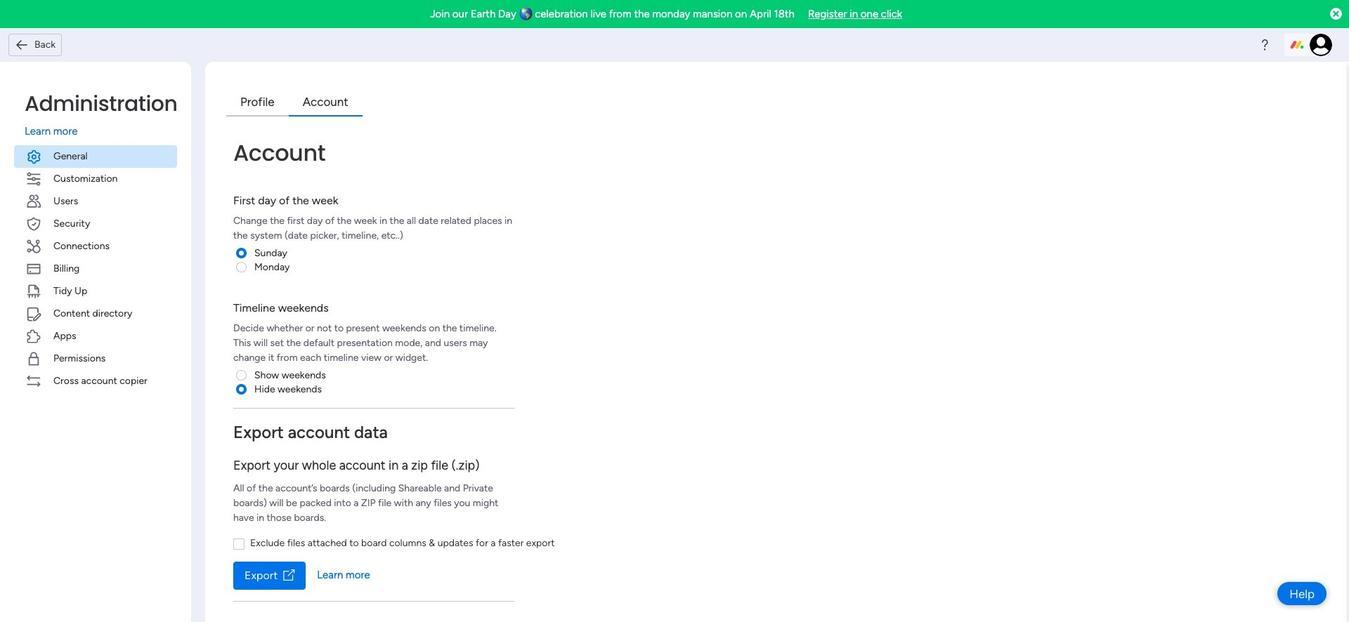 Task type: locate. For each thing, give the bounding box(es) containing it.
back to workspace image
[[15, 38, 29, 52]]



Task type: vqa. For each thing, say whether or not it's contained in the screenshot.
First
no



Task type: describe. For each thing, give the bounding box(es) containing it.
v2 export image
[[284, 570, 295, 582]]

jacob simon image
[[1311, 34, 1333, 56]]

help image
[[1259, 38, 1273, 52]]



